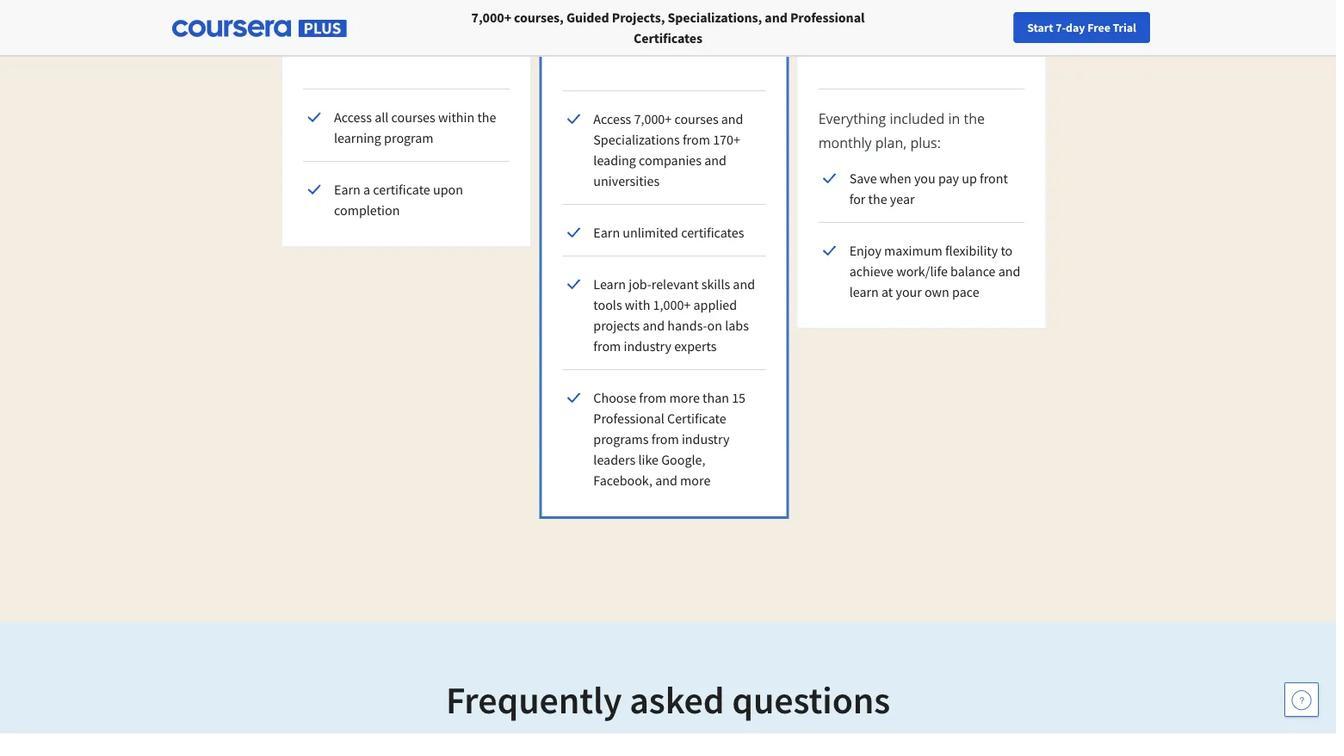 Task type: vqa. For each thing, say whether or not it's contained in the screenshot.
the top "Help"
no



Task type: locate. For each thing, give the bounding box(es) containing it.
unlimited
[[623, 224, 679, 241]]

0 vertical spatial industry
[[624, 338, 672, 355]]

from
[[683, 131, 711, 148], [594, 338, 621, 355], [639, 389, 667, 407], [652, 431, 679, 448]]

the right "in"
[[964, 109, 985, 128]]

professional up programs
[[594, 410, 665, 427]]

your inside enjoy maximum flexibility to achieve work/life balance and learn at your own pace
[[896, 283, 922, 301]]

more
[[670, 389, 700, 407], [680, 472, 711, 489]]

0 horizontal spatial the
[[477, 109, 496, 126]]

and down "google,"
[[656, 472, 678, 489]]

earn inside earn a certificate upon completion
[[334, 181, 361, 198]]

the inside "save  when you pay up front for the year"
[[869, 190, 888, 208]]

2 horizontal spatial the
[[964, 109, 985, 128]]

1 horizontal spatial earn
[[594, 224, 620, 241]]

learn
[[594, 276, 626, 293]]

day
[[853, 7, 874, 25], [1066, 20, 1086, 35]]

courses inside access 7,000+ courses and specializations from 170+ leading companies and universities
[[675, 110, 719, 127]]

choose from more than 15 professional certificate programs from industry leaders like google, facebook, and more
[[594, 389, 746, 489]]

the
[[477, 109, 496, 126], [964, 109, 985, 128], [869, 190, 888, 208]]

coursera plus image
[[172, 20, 347, 37]]

industry inside choose from more than 15 professional certificate programs from industry leaders like google, facebook, and more
[[682, 431, 730, 448]]

courses
[[392, 109, 436, 126], [675, 110, 719, 127]]

your right at
[[896, 283, 922, 301]]

1 horizontal spatial your
[[994, 20, 1017, 35]]

industry inside learn job-relevant skills and tools with 1,000+ applied projects and hands-on labs from industry experts
[[624, 338, 672, 355]]

1 vertical spatial more
[[680, 472, 711, 489]]

flexibility
[[946, 242, 998, 259]]

7,000+ left courses,
[[472, 9, 512, 26]]

access up the specializations
[[594, 110, 632, 127]]

earn
[[334, 181, 361, 198], [594, 224, 620, 241]]

pace
[[953, 283, 980, 301]]

7-
[[1056, 20, 1066, 35]]

certificates
[[681, 224, 744, 241]]

the inside access all courses within the learning program
[[477, 109, 496, 126]]

certificate
[[373, 181, 430, 198]]

from left the '170+' on the top right
[[683, 131, 711, 148]]

choose
[[594, 389, 637, 407]]

your
[[994, 20, 1017, 35], [896, 283, 922, 301]]

1 vertical spatial 7,000+
[[634, 110, 672, 127]]

career
[[1044, 20, 1077, 35]]

find your new career
[[969, 20, 1077, 35]]

1 horizontal spatial professional
[[791, 9, 865, 26]]

1 horizontal spatial day
[[1066, 20, 1086, 35]]

earn left a
[[334, 181, 361, 198]]

start 7-day free trial button
[[1014, 12, 1151, 43]]

free
[[1088, 20, 1111, 35]]

universities
[[594, 172, 660, 189]]

0 horizontal spatial earn
[[334, 181, 361, 198]]

your right find
[[994, 20, 1017, 35]]

up
[[962, 170, 977, 187]]

0 vertical spatial professional
[[791, 9, 865, 26]]

all
[[375, 109, 389, 126]]

save  when you pay up front for the year
[[850, 170, 1009, 208]]

earn for earn a certificate upon completion
[[334, 181, 361, 198]]

more up "certificate"
[[670, 389, 700, 407]]

1 vertical spatial professional
[[594, 410, 665, 427]]

1,000+
[[653, 296, 691, 314]]

companies
[[639, 152, 702, 169]]

7,000+
[[472, 9, 512, 26], [634, 110, 672, 127]]

and inside 7,000+ courses, guided projects, specializations, and professional certificates
[[765, 9, 788, 26]]

access 7,000+ courses and specializations from 170+ leading companies and universities
[[594, 110, 744, 189]]

find
[[969, 20, 992, 35]]

trial
[[1113, 20, 1137, 35]]

plus:
[[911, 133, 941, 152]]

0 horizontal spatial 7,000+
[[472, 9, 512, 26]]

1 vertical spatial your
[[896, 283, 922, 301]]

access up learning
[[334, 109, 372, 126]]

courses up the '170+' on the top right
[[675, 110, 719, 127]]

and inside enjoy maximum flexibility to achieve work/life balance and learn at your own pace
[[999, 263, 1021, 280]]

0 horizontal spatial courses
[[392, 109, 436, 126]]

7,000+ courses, guided projects, specializations, and professional certificates
[[472, 9, 865, 47]]

courses,
[[514, 9, 564, 26]]

7,000+ up the specializations
[[634, 110, 672, 127]]

0 horizontal spatial your
[[896, 283, 922, 301]]

1 vertical spatial industry
[[682, 431, 730, 448]]

industry down "certificate"
[[682, 431, 730, 448]]

7,000+ inside access 7,000+ courses and specializations from 170+ leading companies and universities
[[634, 110, 672, 127]]

0 vertical spatial earn
[[334, 181, 361, 198]]

upon
[[433, 181, 463, 198]]

professional
[[791, 9, 865, 26], [594, 410, 665, 427]]

1 vertical spatial earn
[[594, 224, 620, 241]]

find your new career link
[[961, 17, 1086, 39]]

the right "for"
[[869, 190, 888, 208]]

courses inside access all courses within the learning program
[[392, 109, 436, 126]]

industry
[[624, 338, 672, 355], [682, 431, 730, 448]]

from up "like"
[[652, 431, 679, 448]]

courses up 'program'
[[392, 109, 436, 126]]

from inside learn job-relevant skills and tools with 1,000+ applied projects and hands-on labs from industry experts
[[594, 338, 621, 355]]

cancel
[[620, 9, 659, 26]]

and right specializations,
[[765, 9, 788, 26]]

access inside access 7,000+ courses and specializations from 170+ leading companies and universities
[[594, 110, 632, 127]]

pay
[[939, 170, 960, 187]]

at
[[882, 283, 893, 301]]

access all courses within the learning program
[[334, 109, 496, 146]]

back
[[921, 7, 948, 25]]

front
[[980, 170, 1009, 187]]

with
[[625, 296, 651, 314]]

1 horizontal spatial 7,000+
[[634, 110, 672, 127]]

for
[[850, 190, 866, 208]]

professional inside choose from more than 15 professional certificate programs from industry leaders like google, facebook, and more
[[594, 410, 665, 427]]

more down "google,"
[[680, 472, 711, 489]]

1 horizontal spatial access
[[594, 110, 632, 127]]

industry down 'projects'
[[624, 338, 672, 355]]

0 horizontal spatial access
[[334, 109, 372, 126]]

and down to
[[999, 263, 1021, 280]]

1 horizontal spatial courses
[[675, 110, 719, 127]]

tools
[[594, 296, 622, 314]]

frequently asked questions
[[446, 676, 891, 724]]

access inside access all courses within the learning program
[[334, 109, 372, 126]]

to
[[1001, 242, 1013, 259]]

14-day money-back guarantee
[[835, 7, 1009, 25]]

0 horizontal spatial industry
[[624, 338, 672, 355]]

frequently
[[446, 676, 622, 724]]

0 horizontal spatial professional
[[594, 410, 665, 427]]

google,
[[662, 451, 706, 469]]

courses for 170+
[[675, 110, 719, 127]]

1 horizontal spatial the
[[869, 190, 888, 208]]

on
[[708, 317, 723, 334]]

like
[[639, 451, 659, 469]]

guided
[[567, 9, 609, 26]]

leaders
[[594, 451, 636, 469]]

the right within
[[477, 109, 496, 126]]

enjoy maximum flexibility to achieve work/life balance and learn at your own pace
[[850, 242, 1021, 301]]

from down 'projects'
[[594, 338, 621, 355]]

completion
[[334, 202, 400, 219]]

access
[[334, 109, 372, 126], [594, 110, 632, 127]]

specializations,
[[668, 9, 762, 26]]

own
[[925, 283, 950, 301]]

day left money- on the right of the page
[[853, 7, 874, 25]]

day left free
[[1066, 20, 1086, 35]]

start
[[1028, 20, 1054, 35]]

1 horizontal spatial industry
[[682, 431, 730, 448]]

None search field
[[237, 11, 616, 45]]

earn left unlimited
[[594, 224, 620, 241]]

from right choose
[[639, 389, 667, 407]]

and down 'with'
[[643, 317, 665, 334]]

0 vertical spatial 7,000+
[[472, 9, 512, 26]]

earn a certificate upon completion
[[334, 181, 463, 219]]

everything included in the monthly plan, plus:
[[819, 109, 985, 152]]

and
[[765, 9, 788, 26], [722, 110, 744, 127], [705, 152, 727, 169], [999, 263, 1021, 280], [733, 276, 755, 293], [643, 317, 665, 334], [656, 472, 678, 489]]

professional left money- on the right of the page
[[791, 9, 865, 26]]



Task type: describe. For each thing, give the bounding box(es) containing it.
facebook,
[[594, 472, 653, 489]]

new
[[1019, 20, 1042, 35]]

applied
[[694, 296, 737, 314]]

maximum
[[885, 242, 943, 259]]

and inside choose from more than 15 professional certificate programs from industry leaders like google, facebook, and more
[[656, 472, 678, 489]]

when
[[880, 170, 912, 187]]

enjoy
[[850, 242, 882, 259]]

projects
[[594, 317, 640, 334]]

achieve
[[850, 263, 894, 280]]

monthly
[[819, 133, 872, 152]]

in
[[949, 109, 961, 128]]

and right skills
[[733, 276, 755, 293]]

included
[[890, 109, 945, 128]]

7,000+ inside 7,000+ courses, guided projects, specializations, and professional certificates
[[472, 9, 512, 26]]

earn unlimited certificates
[[594, 224, 744, 241]]

the inside everything included in the monthly plan, plus:
[[964, 109, 985, 128]]

from inside access 7,000+ courses and specializations from 170+ leading companies and universities
[[683, 131, 711, 148]]

cancel anytime
[[620, 9, 709, 26]]

leading
[[594, 152, 636, 169]]

everything
[[819, 109, 886, 128]]

0 vertical spatial more
[[670, 389, 700, 407]]

money-
[[877, 7, 921, 25]]

help center image
[[1292, 690, 1313, 711]]

skills
[[702, 276, 731, 293]]

earn for earn unlimited certificates
[[594, 224, 620, 241]]

learning
[[334, 129, 381, 146]]

program
[[384, 129, 434, 146]]

and down the '170+' on the top right
[[705, 152, 727, 169]]

labs
[[725, 317, 749, 334]]

balance
[[951, 263, 996, 280]]

than
[[703, 389, 729, 407]]

170+
[[713, 131, 741, 148]]

professional inside 7,000+ courses, guided projects, specializations, and professional certificates
[[791, 9, 865, 26]]

specializations
[[594, 131, 680, 148]]

access for access 7,000+ courses and specializations from 170+ leading companies and universities
[[594, 110, 632, 127]]

certificate
[[667, 410, 727, 427]]

15
[[732, 389, 746, 407]]

14-
[[835, 7, 853, 25]]

access for access all courses within the learning program
[[334, 109, 372, 126]]

within
[[438, 109, 475, 126]]

a
[[363, 181, 370, 198]]

0 horizontal spatial day
[[853, 7, 874, 25]]

experts
[[675, 338, 717, 355]]

guarantee
[[951, 7, 1009, 25]]

year
[[890, 190, 915, 208]]

0 vertical spatial your
[[994, 20, 1017, 35]]

relevant
[[652, 276, 699, 293]]

certificates
[[634, 29, 703, 47]]

learn job-relevant skills and tools with 1,000+ applied projects and hands-on labs from industry experts
[[594, 276, 755, 355]]

courses for program
[[392, 109, 436, 126]]

you
[[915, 170, 936, 187]]

save
[[850, 170, 877, 187]]

projects,
[[612, 9, 665, 26]]

and up the '170+' on the top right
[[722, 110, 744, 127]]

anytime
[[661, 9, 709, 26]]

show notifications image
[[1104, 22, 1125, 42]]

plan,
[[876, 133, 907, 152]]

asked
[[630, 676, 725, 724]]

learn
[[850, 283, 879, 301]]

programs
[[594, 431, 649, 448]]

job-
[[629, 276, 652, 293]]

start 7-day free trial
[[1028, 20, 1137, 35]]

questions
[[732, 676, 891, 724]]

work/life
[[897, 263, 948, 280]]

day inside button
[[1066, 20, 1086, 35]]

hands-
[[668, 317, 708, 334]]



